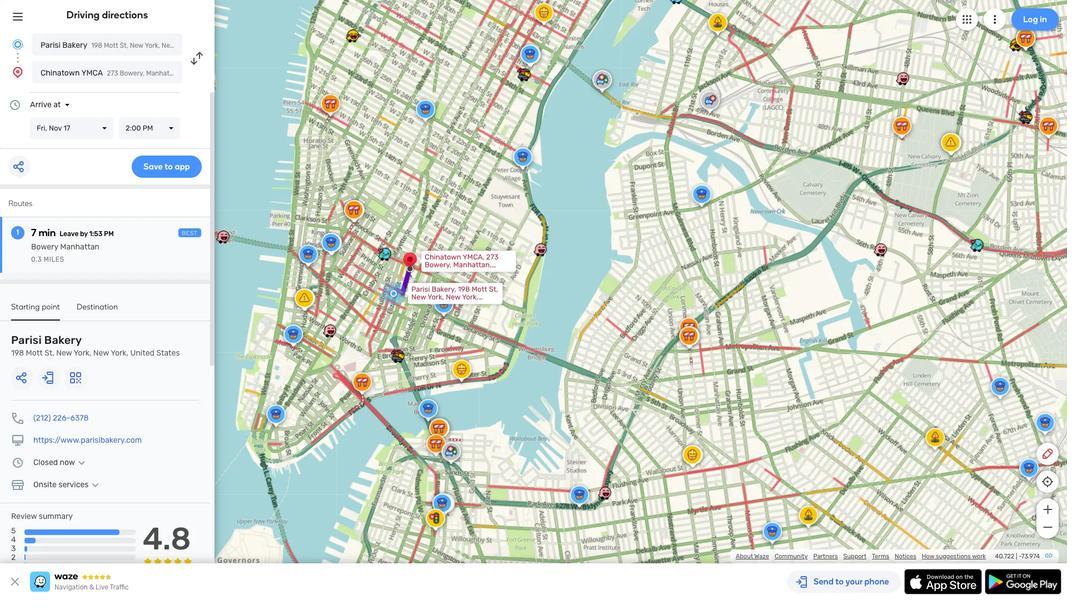 Task type: describe. For each thing, give the bounding box(es) containing it.
store image
[[11, 479, 24, 492]]

0 vertical spatial st,
[[120, 42, 128, 49]]

work
[[972, 553, 986, 560]]

3
[[11, 544, 16, 554]]

community
[[775, 553, 808, 560]]

support
[[844, 553, 867, 560]]

partners link
[[813, 553, 838, 560]]

onsite services
[[33, 480, 89, 490]]

navigation & live traffic
[[54, 584, 129, 591]]

location image
[[11, 66, 24, 79]]

closed now button
[[33, 458, 88, 467]]

closed now
[[33, 458, 75, 467]]

zoom out image
[[1041, 521, 1055, 534]]

73.974
[[1022, 553, 1040, 560]]

(212) 226-6378
[[33, 414, 89, 423]]

waze
[[755, 553, 769, 560]]

live
[[96, 584, 108, 591]]

notices link
[[895, 553, 916, 560]]

partners
[[813, 553, 838, 560]]

driving directions
[[66, 9, 148, 21]]

7 min leave by 1:53 pm
[[31, 227, 114, 239]]

zoom in image
[[1041, 503, 1055, 516]]

computer image
[[11, 434, 24, 447]]

best
[[182, 230, 198, 237]]

7
[[31, 227, 36, 239]]

273 for ymca
[[107, 69, 118, 77]]

about waze link
[[736, 553, 769, 560]]

1:53
[[89, 230, 102, 238]]

chevron down image
[[89, 481, 102, 490]]

0 vertical spatial parisi
[[41, 41, 60, 50]]

4.8
[[143, 521, 191, 558]]

directions
[[102, 9, 148, 21]]

5
[[11, 526, 16, 536]]

198 inside parisi bakery, 198 mott st, new york, new york, united states
[[458, 285, 470, 294]]

chinatown for ymca
[[41, 68, 80, 78]]

community link
[[775, 553, 808, 560]]

parisi inside parisi bakery, 198 mott st, new york, new york, united states
[[411, 285, 430, 294]]

chinatown ymca 273 bowery, manhattan, united states
[[41, 68, 226, 78]]

services
[[58, 480, 89, 490]]

onsite services button
[[33, 480, 102, 490]]

bowery
[[31, 242, 58, 252]]

starting
[[11, 302, 40, 312]]

parisi bakery, 198 mott st, new york, new york, united states
[[411, 285, 498, 309]]

|
[[1016, 553, 1017, 560]]

0 horizontal spatial 198
[[11, 349, 24, 358]]

about
[[736, 553, 753, 560]]

pm inside list box
[[143, 124, 153, 132]]

1 vertical spatial clock image
[[11, 456, 24, 470]]

current location image
[[11, 38, 24, 51]]

min
[[39, 227, 56, 239]]

2:00 pm
[[126, 124, 153, 132]]

1 inside 5 4 3 2 1
[[11, 562, 14, 572]]

manhattan, for ymca
[[146, 69, 181, 77]]

-
[[1019, 553, 1022, 560]]

fri,
[[37, 124, 47, 132]]

driving
[[66, 9, 100, 21]]

2:00
[[126, 124, 141, 132]]

273 for ymca,
[[486, 253, 499, 261]]

leave
[[60, 230, 79, 238]]

summary
[[39, 512, 73, 521]]

pencil image
[[1041, 447, 1054, 461]]

routes
[[8, 199, 32, 208]]

states inside chinatown ymca, 273 bowery, manhattan, united states
[[449, 269, 471, 277]]

x image
[[8, 575, 22, 589]]

destination button
[[77, 302, 118, 320]]

bowery, for ymca,
[[425, 261, 452, 269]]

closed
[[33, 458, 58, 467]]

navigation
[[54, 584, 88, 591]]

starting point button
[[11, 302, 60, 321]]

&
[[89, 584, 94, 591]]

arrive
[[30, 100, 52, 110]]

2
[[11, 553, 16, 563]]

(212)
[[33, 414, 51, 423]]

notices
[[895, 553, 916, 560]]

terms
[[872, 553, 889, 560]]



Task type: vqa. For each thing, say whether or not it's contained in the screenshot.
leftmost Chinatown
yes



Task type: locate. For each thing, give the bounding box(es) containing it.
5 4 3 2 1
[[11, 526, 16, 572]]

1 vertical spatial manhattan,
[[453, 261, 492, 269]]

1 vertical spatial bowery,
[[425, 261, 452, 269]]

review summary
[[11, 512, 73, 521]]

mott
[[104, 42, 118, 49], [472, 285, 487, 294], [26, 349, 43, 358]]

at
[[53, 100, 61, 110]]

chevron down image
[[75, 459, 88, 467]]

40.722 | -73.974
[[995, 553, 1040, 560]]

clock image
[[8, 98, 22, 112], [11, 456, 24, 470]]

1 horizontal spatial 198
[[91, 42, 102, 49]]

1 vertical spatial mott
[[472, 285, 487, 294]]

parisi
[[41, 41, 60, 50], [411, 285, 430, 294], [11, 334, 42, 347]]

0 vertical spatial clock image
[[8, 98, 22, 112]]

states
[[216, 42, 236, 49], [205, 69, 226, 77], [449, 269, 471, 277], [436, 301, 457, 309], [156, 349, 180, 358]]

about waze community partners support terms notices how suggestions work
[[736, 553, 986, 560]]

198 down starting point 'button'
[[11, 349, 24, 358]]

mott down starting point 'button'
[[26, 349, 43, 358]]

0 vertical spatial manhattan,
[[146, 69, 181, 77]]

https://www.parisibakery.com
[[33, 436, 142, 445]]

manhattan
[[60, 242, 99, 252]]

destination
[[77, 302, 118, 312]]

states inside 'chinatown ymca 273 bowery, manhattan, united states'
[[205, 69, 226, 77]]

1 horizontal spatial pm
[[143, 124, 153, 132]]

parisi down starting point 'button'
[[11, 334, 42, 347]]

17
[[63, 124, 70, 132]]

0 vertical spatial 198
[[91, 42, 102, 49]]

call image
[[11, 412, 24, 425]]

clock image left the arrive
[[8, 98, 22, 112]]

bowery manhattan 0.3 miles
[[31, 242, 99, 263]]

273 inside 'chinatown ymca 273 bowery, manhattan, united states'
[[107, 69, 118, 77]]

mott down chinatown ymca, 273 bowery, manhattan, united states
[[472, 285, 487, 294]]

0 vertical spatial pm
[[143, 124, 153, 132]]

0 horizontal spatial 1
[[11, 562, 14, 572]]

parisi bakery 198 mott st, new york, new york, united states up 'chinatown ymca 273 bowery, manhattan, united states'
[[41, 41, 236, 50]]

chinatown ymca, 273 bowery, manhattan, united states
[[425, 253, 499, 277]]

now
[[60, 458, 75, 467]]

273 right ymca,
[[486, 253, 499, 261]]

0 horizontal spatial mott
[[26, 349, 43, 358]]

0.3
[[31, 256, 42, 263]]

st, inside parisi bakery, 198 mott st, new york, new york, united states
[[489, 285, 498, 294]]

2 vertical spatial 198
[[11, 349, 24, 358]]

st,
[[120, 42, 128, 49], [489, 285, 498, 294], [45, 349, 54, 358]]

0 vertical spatial 1
[[17, 228, 19, 237]]

bakery,
[[432, 285, 456, 294]]

fri, nov 17
[[37, 124, 70, 132]]

1 horizontal spatial 1
[[17, 228, 19, 237]]

2 horizontal spatial st,
[[489, 285, 498, 294]]

1 horizontal spatial 273
[[486, 253, 499, 261]]

2 horizontal spatial 198
[[458, 285, 470, 294]]

1 vertical spatial chinatown
[[425, 253, 461, 261]]

united inside parisi bakery, 198 mott st, new york, new york, united states
[[411, 301, 434, 309]]

york,
[[145, 42, 160, 49], [177, 42, 192, 49], [428, 293, 444, 301], [462, 293, 479, 301], [74, 349, 91, 358], [111, 349, 128, 358]]

terms link
[[872, 553, 889, 560]]

pm right 2:00
[[143, 124, 153, 132]]

226-
[[53, 414, 70, 423]]

273 right ymca
[[107, 69, 118, 77]]

1 vertical spatial parisi bakery 198 mott st, new york, new york, united states
[[11, 334, 180, 358]]

pm inside 7 min leave by 1:53 pm
[[104, 230, 114, 238]]

0 horizontal spatial st,
[[45, 349, 54, 358]]

parisi bakery 198 mott st, new york, new york, united states down "destination" 'button'
[[11, 334, 180, 358]]

bowery,
[[120, 69, 144, 77], [425, 261, 452, 269]]

1
[[17, 228, 19, 237], [11, 562, 14, 572]]

198 up ymca
[[91, 42, 102, 49]]

bowery, for ymca
[[120, 69, 144, 77]]

bowery, up the bakery, on the top left of the page
[[425, 261, 452, 269]]

198
[[91, 42, 102, 49], [458, 285, 470, 294], [11, 349, 24, 358]]

st, down chinatown ymca, 273 bowery, manhattan, united states
[[489, 285, 498, 294]]

manhattan, inside 'chinatown ymca 273 bowery, manhattan, united states'
[[146, 69, 181, 77]]

parisi left the bakery, on the top left of the page
[[411, 285, 430, 294]]

support link
[[844, 553, 867, 560]]

chinatown
[[41, 68, 80, 78], [425, 253, 461, 261]]

manhattan, inside chinatown ymca, 273 bowery, manhattan, united states
[[453, 261, 492, 269]]

chinatown left ymca,
[[425, 253, 461, 261]]

1 vertical spatial 1
[[11, 562, 14, 572]]

0 horizontal spatial bowery,
[[120, 69, 144, 77]]

suggestions
[[936, 553, 971, 560]]

review
[[11, 512, 37, 521]]

states inside parisi bakery, 198 mott st, new york, new york, united states
[[436, 301, 457, 309]]

chinatown inside chinatown ymca, 273 bowery, manhattan, united states
[[425, 253, 461, 261]]

arrive at
[[30, 100, 61, 110]]

0 vertical spatial mott
[[104, 42, 118, 49]]

0 vertical spatial parisi bakery 198 mott st, new york, new york, united states
[[41, 41, 236, 50]]

4
[[11, 535, 16, 545]]

manhattan, for ymca,
[[453, 261, 492, 269]]

how
[[922, 553, 935, 560]]

1 horizontal spatial bowery,
[[425, 261, 452, 269]]

2 vertical spatial mott
[[26, 349, 43, 358]]

onsite
[[33, 480, 57, 490]]

ymca,
[[463, 253, 485, 261]]

0 horizontal spatial manhattan,
[[146, 69, 181, 77]]

new
[[130, 42, 143, 49], [162, 42, 175, 49], [411, 293, 426, 301], [446, 293, 460, 301], [56, 349, 72, 358], [93, 349, 109, 358]]

2 vertical spatial st,
[[45, 349, 54, 358]]

chinatown for ymca,
[[425, 253, 461, 261]]

1 up x 'image' at left
[[11, 562, 14, 572]]

manhattan,
[[146, 69, 181, 77], [453, 261, 492, 269]]

bakery
[[62, 41, 87, 50], [44, 334, 82, 347]]

link image
[[1044, 551, 1053, 560]]

traffic
[[110, 584, 129, 591]]

bakery down driving
[[62, 41, 87, 50]]

273
[[107, 69, 118, 77], [486, 253, 499, 261]]

pm
[[143, 124, 153, 132], [104, 230, 114, 238]]

mott down driving directions
[[104, 42, 118, 49]]

1 vertical spatial bakery
[[44, 334, 82, 347]]

nov
[[49, 124, 62, 132]]

by
[[80, 230, 88, 238]]

chinatown up at
[[41, 68, 80, 78]]

0 horizontal spatial pm
[[104, 230, 114, 238]]

ymca
[[81, 68, 103, 78]]

0 vertical spatial bakery
[[62, 41, 87, 50]]

clock image up store 'image'
[[11, 456, 24, 470]]

fri, nov 17 list box
[[30, 117, 113, 140]]

bowery, inside 'chinatown ymca 273 bowery, manhattan, united states'
[[120, 69, 144, 77]]

bowery, inside chinatown ymca, 273 bowery, manhattan, united states
[[425, 261, 452, 269]]

1 horizontal spatial st,
[[120, 42, 128, 49]]

6378
[[70, 414, 89, 423]]

273 inside chinatown ymca, 273 bowery, manhattan, united states
[[486, 253, 499, 261]]

0 vertical spatial bowery,
[[120, 69, 144, 77]]

united inside 'chinatown ymca 273 bowery, manhattan, united states'
[[183, 69, 204, 77]]

parisi right the current location icon
[[41, 41, 60, 50]]

1 vertical spatial 273
[[486, 253, 499, 261]]

https://www.parisibakery.com link
[[33, 436, 142, 445]]

0 vertical spatial chinatown
[[41, 68, 80, 78]]

1 horizontal spatial mott
[[104, 42, 118, 49]]

1 vertical spatial 198
[[458, 285, 470, 294]]

st, up 'chinatown ymca 273 bowery, manhattan, united states'
[[120, 42, 128, 49]]

1 left the "7"
[[17, 228, 19, 237]]

1 horizontal spatial manhattan,
[[453, 261, 492, 269]]

parisi bakery 198 mott st, new york, new york, united states
[[41, 41, 236, 50], [11, 334, 180, 358]]

mott inside parisi bakery, 198 mott st, new york, new york, united states
[[472, 285, 487, 294]]

1 vertical spatial st,
[[489, 285, 498, 294]]

point
[[42, 302, 60, 312]]

2 vertical spatial parisi
[[11, 334, 42, 347]]

united
[[193, 42, 214, 49], [183, 69, 204, 77], [425, 269, 447, 277], [411, 301, 434, 309], [130, 349, 154, 358]]

how suggestions work link
[[922, 553, 986, 560]]

0 horizontal spatial chinatown
[[41, 68, 80, 78]]

2:00 pm list box
[[119, 117, 180, 140]]

198 right the bakery, on the top left of the page
[[458, 285, 470, 294]]

(212) 226-6378 link
[[33, 414, 89, 423]]

1 horizontal spatial chinatown
[[425, 253, 461, 261]]

bakery inside parisi bakery 198 mott st, new york, new york, united states
[[44, 334, 82, 347]]

pm right 1:53
[[104, 230, 114, 238]]

0 vertical spatial 273
[[107, 69, 118, 77]]

starting point
[[11, 302, 60, 312]]

miles
[[44, 256, 64, 263]]

st, down starting point 'button'
[[45, 349, 54, 358]]

united inside chinatown ymca, 273 bowery, manhattan, united states
[[425, 269, 447, 277]]

bakery down the point on the left of the page
[[44, 334, 82, 347]]

1 vertical spatial pm
[[104, 230, 114, 238]]

0 horizontal spatial 273
[[107, 69, 118, 77]]

40.722
[[995, 553, 1015, 560]]

1 vertical spatial parisi
[[411, 285, 430, 294]]

bowery, right ymca
[[120, 69, 144, 77]]

2 horizontal spatial mott
[[472, 285, 487, 294]]



